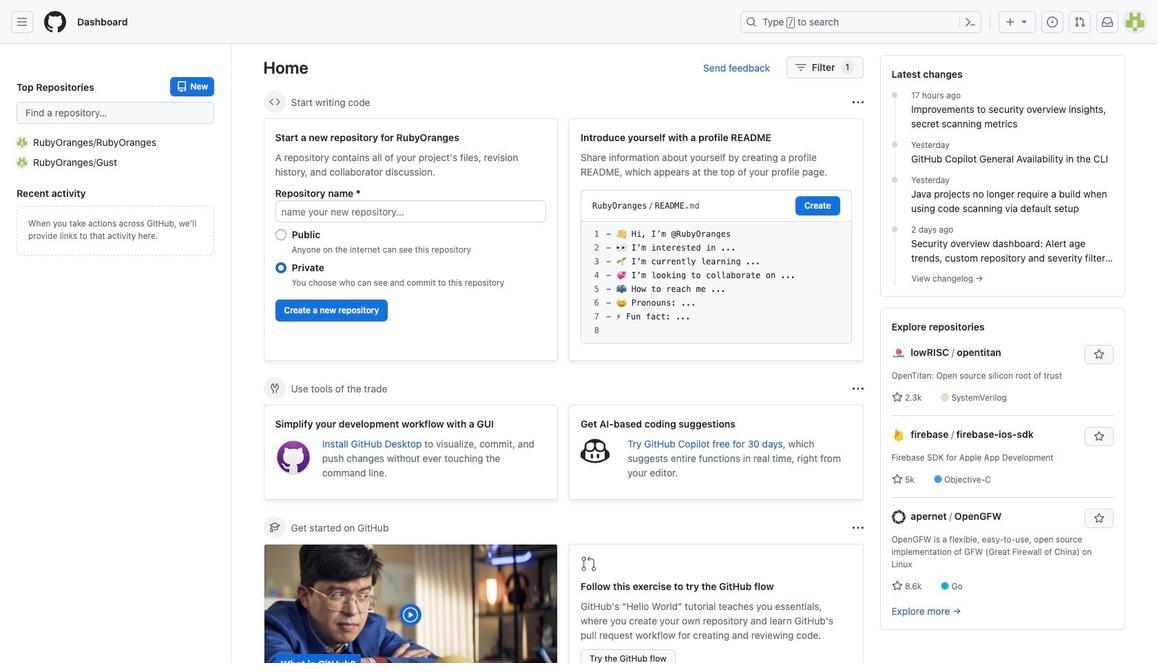 Task type: locate. For each thing, give the bounding box(es) containing it.
git pull request image
[[581, 556, 597, 573]]

star this repository image
[[1094, 349, 1105, 360]]

why am i seeing this? image
[[853, 97, 864, 108], [853, 523, 864, 534]]

dot fill image
[[889, 139, 901, 150], [889, 174, 901, 185], [889, 224, 901, 235]]

0 vertical spatial dot fill image
[[889, 139, 901, 150]]

star this repository image for @firebase profile icon
[[1094, 431, 1105, 442]]

filter image
[[796, 62, 807, 73]]

why am i seeing this? image left dot fill icon
[[853, 97, 864, 108]]

star image
[[892, 581, 903, 592]]

@lowrisc profile image
[[892, 347, 906, 361]]

2 star this repository image from the top
[[1094, 513, 1105, 524]]

explore element
[[880, 55, 1125, 663]]

play image
[[403, 607, 419, 624]]

gust image
[[17, 157, 28, 168]]

1 star image from the top
[[892, 392, 903, 403]]

what is github? element
[[264, 544, 558, 663]]

2 why am i seeing this? image from the top
[[853, 523, 864, 534]]

1 star this repository image from the top
[[1094, 431, 1105, 442]]

star image
[[892, 392, 903, 403], [892, 474, 903, 485]]

1 vertical spatial why am i seeing this? image
[[853, 523, 864, 534]]

0 vertical spatial star image
[[892, 392, 903, 403]]

None radio
[[275, 229, 286, 240], [275, 262, 286, 274], [275, 229, 286, 240], [275, 262, 286, 274]]

mortar board image
[[269, 522, 280, 533]]

star image up @firebase profile icon
[[892, 392, 903, 403]]

2 star image from the top
[[892, 474, 903, 485]]

1 dot fill image from the top
[[889, 139, 901, 150]]

1 vertical spatial star this repository image
[[1094, 513, 1105, 524]]

why am i seeing this? image left @apernet profile 'image'
[[853, 523, 864, 534]]

None submit
[[796, 196, 840, 216]]

why am i seeing this? image for try the github flow element at the bottom of the page
[[853, 523, 864, 534]]

what is github? image
[[264, 545, 557, 663]]

1 vertical spatial star image
[[892, 474, 903, 485]]

0 vertical spatial why am i seeing this? image
[[853, 97, 864, 108]]

rubyoranges image
[[17, 137, 28, 148]]

1 why am i seeing this? image from the top
[[853, 97, 864, 108]]

star this repository image
[[1094, 431, 1105, 442], [1094, 513, 1105, 524]]

2 vertical spatial dot fill image
[[889, 224, 901, 235]]

0 vertical spatial star this repository image
[[1094, 431, 1105, 442]]

3 dot fill image from the top
[[889, 224, 901, 235]]

simplify your development workflow with a gui element
[[264, 405, 558, 500]]

@apernet profile image
[[892, 511, 906, 525]]

1 vertical spatial dot fill image
[[889, 174, 901, 185]]

star image up @apernet profile 'image'
[[892, 474, 903, 485]]



Task type: vqa. For each thing, say whether or not it's contained in the screenshot.
first the Star this repository image from the bottom of the Explore repositories "navigation"
yes



Task type: describe. For each thing, give the bounding box(es) containing it.
get ai-based coding suggestions element
[[569, 405, 864, 500]]

plus image
[[1005, 17, 1016, 28]]

star image for @firebase profile icon
[[892, 474, 903, 485]]

star image for @lowrisc profile icon in the bottom of the page
[[892, 392, 903, 403]]

none submit inside introduce yourself with a profile readme element
[[796, 196, 840, 216]]

dot fill image
[[889, 90, 901, 101]]

why am i seeing this? image
[[853, 383, 864, 394]]

@firebase profile image
[[892, 429, 906, 443]]

why am i seeing this? image for introduce yourself with a profile readme element
[[853, 97, 864, 108]]

2 dot fill image from the top
[[889, 174, 901, 185]]

issue opened image
[[1047, 17, 1058, 28]]

try the github flow element
[[569, 544, 864, 663]]

explore repositories navigation
[[880, 308, 1125, 630]]

command palette image
[[965, 17, 976, 28]]

code image
[[269, 96, 280, 107]]

introduce yourself with a profile readme element
[[569, 119, 864, 361]]

name your new repository... text field
[[275, 200, 546, 223]]

github desktop image
[[275, 440, 311, 476]]

git pull request image
[[1075, 17, 1086, 28]]

start a new repository element
[[264, 119, 558, 361]]

star this repository image for @apernet profile 'image'
[[1094, 513, 1105, 524]]

notifications image
[[1102, 17, 1113, 28]]

triangle down image
[[1019, 16, 1030, 27]]

Find a repository… text field
[[17, 102, 214, 124]]

Top Repositories search field
[[17, 102, 214, 124]]

tools image
[[269, 383, 280, 394]]

homepage image
[[44, 11, 66, 33]]



